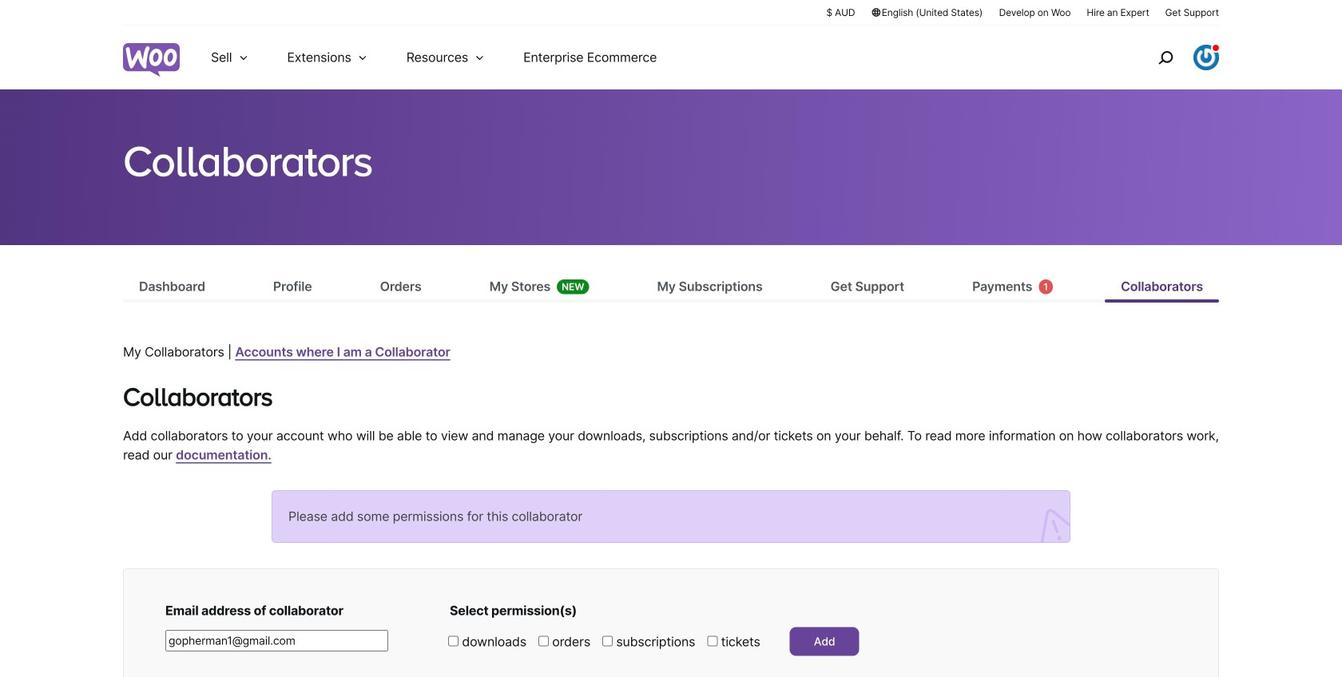 Task type: locate. For each thing, give the bounding box(es) containing it.
service navigation menu element
[[1124, 32, 1219, 83]]

None checkbox
[[448, 636, 459, 647], [539, 636, 549, 647], [602, 636, 613, 647], [707, 636, 718, 647], [448, 636, 459, 647], [539, 636, 549, 647], [602, 636, 613, 647], [707, 636, 718, 647]]

search image
[[1153, 45, 1179, 70]]



Task type: vqa. For each thing, say whether or not it's contained in the screenshot.
checkbox
yes



Task type: describe. For each thing, give the bounding box(es) containing it.
open account menu image
[[1194, 45, 1219, 70]]



